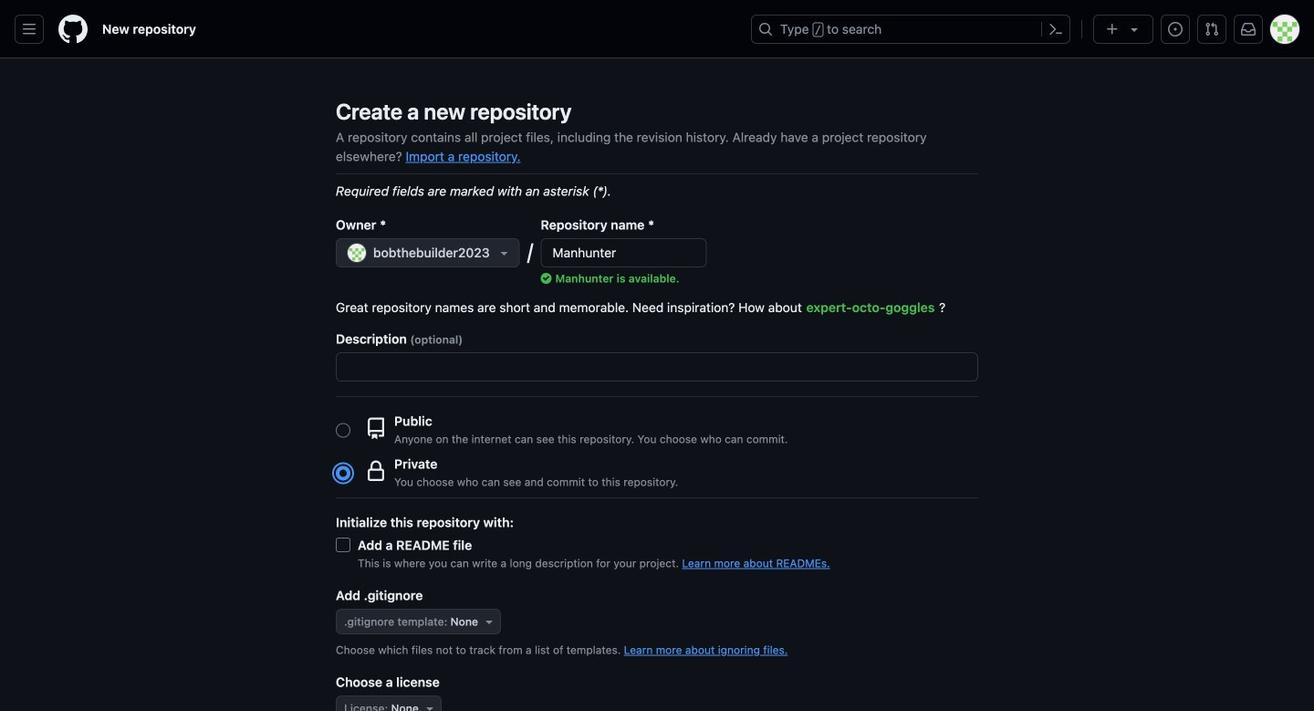 Task type: vqa. For each thing, say whether or not it's contained in the screenshot.
runs
no



Task type: describe. For each thing, give the bounding box(es) containing it.
command palette image
[[1049, 22, 1064, 37]]

repo image
[[365, 417, 387, 439]]

1 vertical spatial triangle down image
[[482, 614, 497, 629]]

0 vertical spatial triangle down image
[[1127, 22, 1142, 37]]

Description text field
[[337, 353, 978, 381]]

issue opened image
[[1169, 22, 1183, 37]]

plus image
[[1106, 22, 1120, 37]]



Task type: locate. For each thing, give the bounding box(es) containing it.
1 horizontal spatial triangle down image
[[1127, 22, 1142, 37]]

notifications image
[[1242, 22, 1256, 37]]

None checkbox
[[336, 538, 351, 552]]

0 horizontal spatial triangle down image
[[423, 701, 437, 711]]

lock image
[[365, 460, 387, 482]]

triangle down image
[[1127, 22, 1142, 37], [423, 701, 437, 711]]

None radio
[[336, 423, 351, 438]]

None text field
[[542, 239, 706, 267]]

homepage image
[[58, 15, 88, 44]]

check circle fill image
[[541, 273, 552, 284]]

None radio
[[336, 466, 351, 481]]

1 vertical spatial triangle down image
[[423, 701, 437, 711]]

git pull request image
[[1205, 22, 1220, 37]]

triangle down image
[[497, 246, 512, 260], [482, 614, 497, 629]]

0 vertical spatial triangle down image
[[497, 246, 512, 260]]



